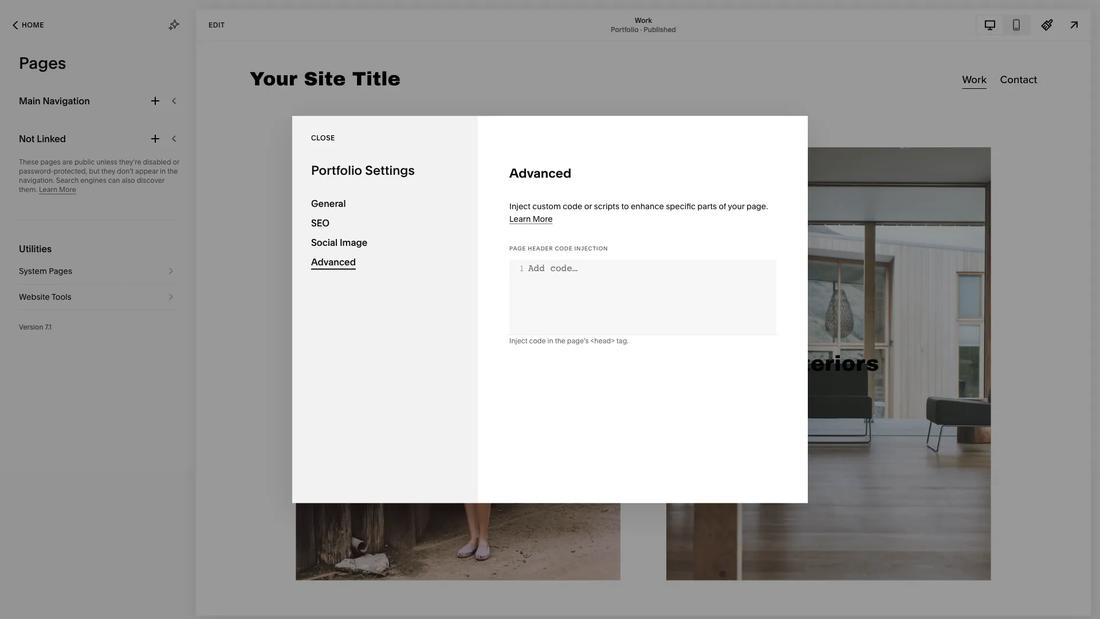 Task type: locate. For each thing, give the bounding box(es) containing it.
1 horizontal spatial or
[[585, 201, 592, 211]]

edit button
[[201, 14, 232, 36]]

0 horizontal spatial or
[[173, 158, 180, 166]]

inject for inject code in the page's <head> tag.
[[510, 337, 528, 345]]

utilities
[[19, 243, 52, 254]]

inject
[[510, 201, 531, 211], [510, 337, 528, 345]]

1 vertical spatial inject
[[510, 337, 528, 345]]

0 vertical spatial portfolio
[[611, 25, 639, 34]]

learn
[[39, 185, 57, 194], [510, 214, 531, 224]]

1 vertical spatial learn
[[510, 214, 531, 224]]

0 vertical spatial more
[[59, 185, 76, 194]]

social image
[[311, 237, 368, 248]]

website tools button
[[19, 284, 177, 310]]

1 vertical spatial learn more link
[[510, 214, 553, 224]]

in
[[160, 167, 166, 175], [548, 337, 554, 345]]

portfolio
[[611, 25, 639, 34], [311, 162, 362, 178]]

specific
[[666, 201, 696, 211]]

scripts
[[594, 201, 620, 211]]

general link
[[311, 194, 459, 214]]

pages
[[19, 53, 66, 73], [49, 266, 72, 276]]

or left scripts
[[585, 201, 592, 211]]

0 vertical spatial inject
[[510, 201, 531, 211]]

published
[[644, 25, 677, 34]]

pages
[[40, 158, 61, 166]]

or right disabled
[[173, 158, 180, 166]]

1 vertical spatial pages
[[49, 266, 72, 276]]

close
[[311, 134, 335, 142]]

more
[[59, 185, 76, 194], [533, 214, 553, 224]]

learn more link down custom
[[510, 214, 553, 224]]

learn more link down search
[[39, 185, 76, 194]]

add a new page to the "main navigation" group image
[[149, 95, 162, 107]]

learn up page
[[510, 214, 531, 224]]

1 vertical spatial portfolio
[[311, 162, 362, 178]]

can
[[108, 176, 120, 185]]

seo
[[311, 218, 330, 229]]

custom
[[533, 201, 561, 211]]

more down custom
[[533, 214, 553, 224]]

engines
[[80, 176, 107, 185]]

1 vertical spatial code
[[530, 337, 546, 345]]

the left page's
[[555, 337, 566, 345]]

pages up tools
[[49, 266, 72, 276]]

parts
[[698, 201, 717, 211]]

linked
[[37, 133, 66, 144]]

1 horizontal spatial in
[[548, 337, 554, 345]]

learn down navigation.
[[39, 185, 57, 194]]

add a new page to the "not linked" navigation group image
[[149, 132, 162, 145]]

0 horizontal spatial learn more link
[[39, 185, 76, 194]]

more inside inject custom code or scripts to enhance specific parts of your page. learn more
[[533, 214, 553, 224]]

or inside these pages are public unless they're disabled or password-protected, but they don't appear in the navigation. search engines can also discover them.
[[173, 158, 180, 166]]

or
[[173, 158, 180, 166], [585, 201, 592, 211]]

1 vertical spatial or
[[585, 201, 592, 211]]

code left page's
[[530, 337, 546, 345]]

1 horizontal spatial learn more link
[[510, 214, 553, 224]]

injection
[[575, 245, 608, 252]]

1 vertical spatial advanced
[[311, 257, 356, 268]]

0 vertical spatial pages
[[19, 53, 66, 73]]

in left page's
[[548, 337, 554, 345]]

0 horizontal spatial code
[[530, 337, 546, 345]]

advanced down social image
[[311, 257, 356, 268]]

header
[[528, 245, 553, 252]]

version 7.1
[[19, 323, 52, 331]]

advanced up custom
[[510, 165, 572, 181]]

code right custom
[[563, 201, 583, 211]]

dialog
[[292, 116, 808, 503]]

public
[[74, 158, 95, 166]]

protected,
[[54, 167, 87, 175]]

1 horizontal spatial code
[[563, 201, 583, 211]]

0 vertical spatial or
[[173, 158, 180, 166]]

inject inside inject custom code or scripts to enhance specific parts of your page. learn more
[[510, 201, 531, 211]]

social image link
[[311, 233, 459, 253]]

main
[[19, 95, 41, 106]]

0 vertical spatial in
[[160, 167, 166, 175]]

portfolio left ·
[[611, 25, 639, 34]]

system pages
[[19, 266, 72, 276]]

learn more link
[[39, 185, 76, 194], [510, 214, 553, 224]]

0 vertical spatial learn
[[39, 185, 57, 194]]

0 horizontal spatial learn
[[39, 185, 57, 194]]

code inside inject custom code or scripts to enhance specific parts of your page. learn more
[[563, 201, 583, 211]]

home button
[[0, 13, 57, 38]]

1 inject from the top
[[510, 201, 531, 211]]

pages down home at the top of the page
[[19, 53, 66, 73]]

1 horizontal spatial learn
[[510, 214, 531, 224]]

disabled
[[143, 158, 171, 166]]

website tools
[[19, 292, 71, 302]]

the down disabled
[[168, 167, 178, 175]]

these
[[19, 158, 39, 166]]

1 vertical spatial more
[[533, 214, 553, 224]]

1 horizontal spatial more
[[533, 214, 553, 224]]

more down search
[[59, 185, 76, 194]]

advanced inside advanced link
[[311, 257, 356, 268]]

pages inside button
[[49, 266, 72, 276]]

1 horizontal spatial advanced
[[510, 165, 572, 181]]

portfolio down close button
[[311, 162, 362, 178]]

unless
[[96, 158, 117, 166]]

learn more link for inject custom code or scripts to enhance specific parts of your page.
[[510, 214, 553, 224]]

the
[[168, 167, 178, 175], [555, 337, 566, 345]]

0 vertical spatial code
[[563, 201, 583, 211]]

navigation.
[[19, 176, 54, 185]]

0 horizontal spatial in
[[160, 167, 166, 175]]

social
[[311, 237, 338, 248]]

0 vertical spatial advanced
[[510, 165, 572, 181]]

tab list
[[978, 16, 1030, 34]]

1 horizontal spatial portfolio
[[611, 25, 639, 34]]

0 horizontal spatial advanced
[[311, 257, 356, 268]]

edit
[[209, 21, 225, 29]]

code
[[563, 201, 583, 211], [530, 337, 546, 345]]

these pages are public unless they're disabled or password-protected, but they don't appear in the navigation. search engines can also discover them.
[[19, 158, 180, 194]]

0 vertical spatial learn more link
[[39, 185, 76, 194]]

0 vertical spatial the
[[168, 167, 178, 175]]

1 vertical spatial the
[[555, 337, 566, 345]]

home
[[22, 21, 44, 29]]

password-
[[19, 167, 54, 175]]

2 inject from the top
[[510, 337, 528, 345]]

0 horizontal spatial the
[[168, 167, 178, 175]]

7.1
[[45, 323, 52, 331]]

in down disabled
[[160, 167, 166, 175]]

system pages button
[[19, 259, 177, 284]]

they
[[101, 167, 115, 175]]

advanced
[[510, 165, 572, 181], [311, 257, 356, 268]]

1 vertical spatial in
[[548, 337, 554, 345]]

discover
[[137, 176, 165, 185]]

1 horizontal spatial the
[[555, 337, 566, 345]]



Task type: vqa. For each thing, say whether or not it's contained in the screenshot.
topmost site
no



Task type: describe. For each thing, give the bounding box(es) containing it.
work
[[635, 16, 652, 24]]

·
[[641, 25, 642, 34]]

but
[[89, 167, 100, 175]]

in inside dialog
[[548, 337, 554, 345]]

learn inside inject custom code or scripts to enhance specific parts of your page. learn more
[[510, 214, 531, 224]]

portfolio settings
[[311, 162, 415, 178]]

work portfolio · published
[[611, 16, 677, 34]]

version
[[19, 323, 43, 331]]

page
[[510, 245, 526, 252]]

navigation
[[43, 95, 90, 106]]

0 horizontal spatial portfolio
[[311, 162, 362, 178]]

are
[[62, 158, 73, 166]]

tools
[[52, 292, 71, 302]]

0 horizontal spatial more
[[59, 185, 76, 194]]

of
[[719, 201, 727, 211]]

they're
[[119, 158, 141, 166]]

page's
[[568, 337, 589, 345]]

don't
[[117, 167, 134, 175]]

settings
[[365, 162, 415, 178]]

page header code injection
[[510, 245, 608, 252]]

also
[[122, 176, 135, 185]]

dialog containing portfolio settings
[[292, 116, 808, 503]]

in inside these pages are public unless they're disabled or password-protected, but they don't appear in the navigation. search engines can also discover them.
[[160, 167, 166, 175]]

learn more link for these pages are public unless they're disabled or password-protected, but they don't appear in the navigation. search engines can also discover them.
[[39, 185, 76, 194]]

system
[[19, 266, 47, 276]]

to
[[622, 201, 629, 211]]

main navigation
[[19, 95, 90, 106]]

your
[[728, 201, 745, 211]]

page.
[[747, 201, 769, 211]]

them.
[[19, 185, 37, 194]]

appear
[[135, 167, 158, 175]]

advanced link
[[311, 253, 459, 272]]

tag.
[[617, 337, 629, 345]]

seo link
[[311, 214, 459, 233]]

general
[[311, 198, 346, 209]]

not linked
[[19, 133, 66, 144]]

search
[[56, 176, 79, 185]]

inject for inject custom code or scripts to enhance specific parts of your page. learn more
[[510, 201, 531, 211]]

not
[[19, 133, 35, 144]]

<head>
[[591, 337, 615, 345]]

close button
[[311, 128, 335, 148]]

the inside these pages are public unless they're disabled or password-protected, but they don't appear in the navigation. search engines can also discover them.
[[168, 167, 178, 175]]

website
[[19, 292, 50, 302]]

learn more
[[39, 185, 76, 194]]

image
[[340, 237, 368, 248]]

inject custom code or scripts to enhance specific parts of your page. learn more
[[510, 201, 769, 224]]

enhance
[[631, 201, 664, 211]]

1
[[520, 263, 525, 273]]

inject code in the page's <head> tag.
[[510, 337, 629, 345]]

code
[[555, 245, 573, 252]]

portfolio inside work portfolio · published
[[611, 25, 639, 34]]

or inside inject custom code or scripts to enhance specific parts of your page. learn more
[[585, 201, 592, 211]]



